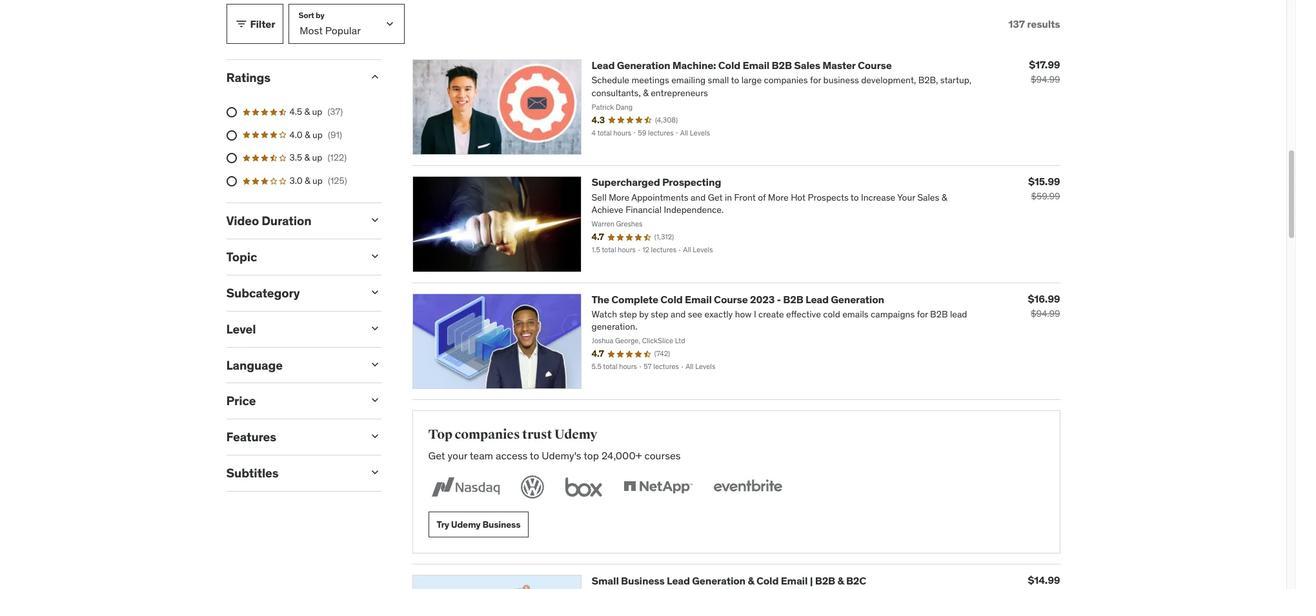 Task type: vqa. For each thing, say whether or not it's contained in the screenshot.


Task type: describe. For each thing, give the bounding box(es) containing it.
1 vertical spatial course
[[714, 293, 748, 306]]

0 vertical spatial course
[[858, 59, 892, 72]]

$94.99 for $16.99
[[1031, 308, 1060, 319]]

3.5
[[290, 152, 302, 163]]

machine:
[[673, 59, 716, 72]]

duration
[[262, 213, 311, 229]]

topic button
[[226, 249, 358, 265]]

complete
[[612, 293, 659, 306]]

video duration
[[226, 213, 311, 229]]

try
[[437, 519, 449, 530]]

subcategory button
[[226, 285, 358, 301]]

up for 3.0 & up
[[313, 175, 323, 186]]

-
[[777, 293, 781, 306]]

companies
[[455, 427, 520, 443]]

3.0 & up (125)
[[290, 175, 347, 186]]

ratings button
[[226, 70, 358, 85]]

$94.99 for $17.99
[[1031, 74, 1060, 85]]

price
[[226, 393, 256, 409]]

filter
[[250, 17, 275, 30]]

1 horizontal spatial generation
[[692, 575, 746, 588]]

2023
[[750, 293, 775, 306]]

small
[[592, 575, 619, 588]]

top
[[584, 449, 599, 462]]

$59.99
[[1031, 191, 1060, 202]]

sales
[[794, 59, 821, 72]]

supercharged
[[592, 176, 660, 189]]

(37)
[[328, 106, 343, 118]]

the complete cold email course 2023 - b2b lead generation link
[[592, 293, 885, 306]]

trust
[[522, 427, 552, 443]]

to
[[530, 449, 539, 462]]

1 vertical spatial email
[[685, 293, 712, 306]]

$16.99 $94.99
[[1028, 292, 1060, 319]]

$15.99 $59.99
[[1028, 175, 1060, 202]]

1 vertical spatial lead
[[806, 293, 829, 306]]

& left |
[[748, 575, 754, 588]]

3.0
[[290, 175, 303, 186]]

get
[[428, 449, 445, 462]]

4.0
[[290, 129, 303, 140]]

your
[[448, 449, 468, 462]]

small image for video duration
[[368, 214, 381, 227]]

24,000+
[[602, 449, 642, 462]]

4.5 & up (37)
[[290, 106, 343, 118]]

the complete cold email course 2023 - b2b lead generation
[[592, 293, 885, 306]]

small image for subtitles
[[368, 466, 381, 479]]

small image for topic
[[368, 250, 381, 263]]

language
[[226, 357, 283, 373]]

team
[[470, 449, 493, 462]]

subtitles button
[[226, 465, 358, 481]]

language button
[[226, 357, 358, 373]]

nasdaq image
[[428, 473, 503, 502]]

lead generation machine: cold email b2b sales master course
[[592, 59, 892, 72]]

1 horizontal spatial email
[[743, 59, 770, 72]]

up for 3.5 & up
[[312, 152, 322, 163]]

small image for ratings
[[368, 71, 381, 83]]

eventbrite image
[[711, 473, 785, 502]]

features
[[226, 429, 276, 445]]

lead generation machine: cold email b2b sales master course link
[[592, 59, 892, 72]]

137 results status
[[1009, 17, 1060, 30]]

|
[[810, 575, 813, 588]]

video duration button
[[226, 213, 358, 229]]

$14.99
[[1028, 574, 1060, 587]]

$17.99 $94.99
[[1029, 58, 1060, 85]]



Task type: locate. For each thing, give the bounding box(es) containing it.
access
[[496, 449, 528, 462]]

subtitles
[[226, 465, 279, 481]]

$17.99
[[1029, 58, 1060, 71]]

1 vertical spatial b2b
[[783, 293, 804, 306]]

business right small
[[621, 575, 665, 588]]

3 small image from the top
[[368, 394, 381, 407]]

2 horizontal spatial lead
[[806, 293, 829, 306]]

$15.99
[[1028, 175, 1060, 188]]

2 vertical spatial b2b
[[815, 575, 835, 588]]

supercharged prospecting
[[592, 176, 721, 189]]

& right 3.0
[[305, 175, 310, 186]]

price button
[[226, 393, 358, 409]]

0 horizontal spatial udemy
[[451, 519, 481, 530]]

& for 3.0
[[305, 175, 310, 186]]

udemy's
[[542, 449, 581, 462]]

supercharged prospecting link
[[592, 176, 721, 189]]

2 $94.99 from the top
[[1031, 308, 1060, 319]]

$94.99 inside the $16.99 $94.99
[[1031, 308, 1060, 319]]

filter button
[[226, 4, 284, 44]]

4 small image from the top
[[368, 430, 381, 443]]

cold left |
[[757, 575, 779, 588]]

2 vertical spatial cold
[[757, 575, 779, 588]]

2 vertical spatial email
[[781, 575, 808, 588]]

udemy up udemy's
[[555, 427, 597, 443]]

0 vertical spatial b2b
[[772, 59, 792, 72]]

results
[[1027, 17, 1060, 30]]

$94.99 down $16.99
[[1031, 308, 1060, 319]]

0 horizontal spatial generation
[[617, 59, 670, 72]]

ratings
[[226, 70, 271, 85]]

4.5
[[290, 106, 302, 118]]

$16.99
[[1028, 292, 1060, 305]]

email left |
[[781, 575, 808, 588]]

& for 3.5
[[304, 152, 310, 163]]

small image inside filter button
[[235, 18, 248, 30]]

box image
[[562, 473, 605, 502]]

4.0 & up (91)
[[290, 129, 342, 140]]

topic
[[226, 249, 257, 265]]

cold right 'machine:'
[[718, 59, 741, 72]]

0 horizontal spatial email
[[685, 293, 712, 306]]

1 horizontal spatial business
[[621, 575, 665, 588]]

email right complete
[[685, 293, 712, 306]]

small image
[[235, 18, 248, 30], [368, 71, 381, 83], [368, 214, 381, 227], [368, 250, 381, 263], [368, 358, 381, 371]]

0 vertical spatial $94.99
[[1031, 74, 1060, 85]]

up left the (125)
[[313, 175, 323, 186]]

0 vertical spatial cold
[[718, 59, 741, 72]]

udemy right try at left
[[451, 519, 481, 530]]

volkswagen image
[[518, 473, 547, 502]]

course left 2023
[[714, 293, 748, 306]]

small business lead generation & cold email | b2b & b2c link
[[592, 575, 867, 588]]

features button
[[226, 429, 358, 445]]

137 results
[[1009, 17, 1060, 30]]

2 horizontal spatial email
[[781, 575, 808, 588]]

level
[[226, 321, 256, 337]]

1 horizontal spatial lead
[[667, 575, 690, 588]]

try udemy business
[[437, 519, 521, 530]]

up left '(37)'
[[312, 106, 322, 118]]

$94.99 inside "$17.99 $94.99"
[[1031, 74, 1060, 85]]

up left (122)
[[312, 152, 322, 163]]

& right 4.0 at the top left
[[305, 129, 310, 140]]

0 horizontal spatial lead
[[592, 59, 615, 72]]

course right master
[[858, 59, 892, 72]]

small image for price
[[368, 394, 381, 407]]

email left sales
[[743, 59, 770, 72]]

5 small image from the top
[[368, 466, 381, 479]]

1 vertical spatial cold
[[661, 293, 683, 306]]

business down volkswagen icon
[[483, 519, 521, 530]]

small image
[[368, 286, 381, 299], [368, 322, 381, 335], [368, 394, 381, 407], [368, 430, 381, 443], [368, 466, 381, 479]]

level button
[[226, 321, 358, 337]]

udemy
[[555, 427, 597, 443], [451, 519, 481, 530]]

generation
[[617, 59, 670, 72], [831, 293, 885, 306], [692, 575, 746, 588]]

& left b2c
[[838, 575, 844, 588]]

cold
[[718, 59, 741, 72], [661, 293, 683, 306], [757, 575, 779, 588]]

1 vertical spatial business
[[621, 575, 665, 588]]

up for 4.5 & up
[[312, 106, 322, 118]]

2 vertical spatial lead
[[667, 575, 690, 588]]

up for 4.0 & up
[[313, 129, 323, 140]]

0 horizontal spatial cold
[[661, 293, 683, 306]]

$94.99
[[1031, 74, 1060, 85], [1031, 308, 1060, 319]]

small image for language
[[368, 358, 381, 371]]

master
[[823, 59, 856, 72]]

1 vertical spatial $94.99
[[1031, 308, 1060, 319]]

cold right complete
[[661, 293, 683, 306]]

video
[[226, 213, 259, 229]]

0 vertical spatial generation
[[617, 59, 670, 72]]

top
[[428, 427, 453, 443]]

1 horizontal spatial cold
[[718, 59, 741, 72]]

the
[[592, 293, 609, 306]]

2 vertical spatial generation
[[692, 575, 746, 588]]

0 horizontal spatial course
[[714, 293, 748, 306]]

top companies trust udemy get your team access to udemy's top 24,000+ courses
[[428, 427, 681, 462]]

2 horizontal spatial cold
[[757, 575, 779, 588]]

udemy inside 'top companies trust udemy get your team access to udemy's top 24,000+ courses'
[[555, 427, 597, 443]]

1 horizontal spatial udemy
[[555, 427, 597, 443]]

0 vertical spatial udemy
[[555, 427, 597, 443]]

1 $94.99 from the top
[[1031, 74, 1060, 85]]

b2b right -
[[783, 293, 804, 306]]

b2b
[[772, 59, 792, 72], [783, 293, 804, 306], [815, 575, 835, 588]]

up left (91)
[[313, 129, 323, 140]]

0 vertical spatial business
[[483, 519, 521, 530]]

1 vertical spatial generation
[[831, 293, 885, 306]]

small image for level
[[368, 322, 381, 335]]

b2c
[[846, 575, 867, 588]]

2 horizontal spatial generation
[[831, 293, 885, 306]]

0 vertical spatial lead
[[592, 59, 615, 72]]

& for 4.0
[[305, 129, 310, 140]]

courses
[[645, 449, 681, 462]]

& right 3.5
[[304, 152, 310, 163]]

(122)
[[328, 152, 347, 163]]

b2b right |
[[815, 575, 835, 588]]

email
[[743, 59, 770, 72], [685, 293, 712, 306], [781, 575, 808, 588]]

0 vertical spatial email
[[743, 59, 770, 72]]

business
[[483, 519, 521, 530], [621, 575, 665, 588]]

small image for subcategory
[[368, 286, 381, 299]]

small business lead generation & cold email | b2b & b2c
[[592, 575, 867, 588]]

subcategory
[[226, 285, 300, 301]]

lead
[[592, 59, 615, 72], [806, 293, 829, 306], [667, 575, 690, 588]]

try udemy business link
[[428, 512, 529, 538]]

1 horizontal spatial course
[[858, 59, 892, 72]]

& for 4.5
[[304, 106, 310, 118]]

(125)
[[328, 175, 347, 186]]

prospecting
[[662, 176, 721, 189]]

&
[[304, 106, 310, 118], [305, 129, 310, 140], [304, 152, 310, 163], [305, 175, 310, 186], [748, 575, 754, 588], [838, 575, 844, 588]]

b2b left sales
[[772, 59, 792, 72]]

(91)
[[328, 129, 342, 140]]

netapp image
[[621, 473, 695, 502]]

0 horizontal spatial business
[[483, 519, 521, 530]]

course
[[858, 59, 892, 72], [714, 293, 748, 306]]

3.5 & up (122)
[[290, 152, 347, 163]]

137
[[1009, 17, 1025, 30]]

up
[[312, 106, 322, 118], [313, 129, 323, 140], [312, 152, 322, 163], [313, 175, 323, 186]]

2 small image from the top
[[368, 322, 381, 335]]

1 small image from the top
[[368, 286, 381, 299]]

1 vertical spatial udemy
[[451, 519, 481, 530]]

$94.99 down $17.99 at right
[[1031, 74, 1060, 85]]

& right 4.5
[[304, 106, 310, 118]]

small image for features
[[368, 430, 381, 443]]



